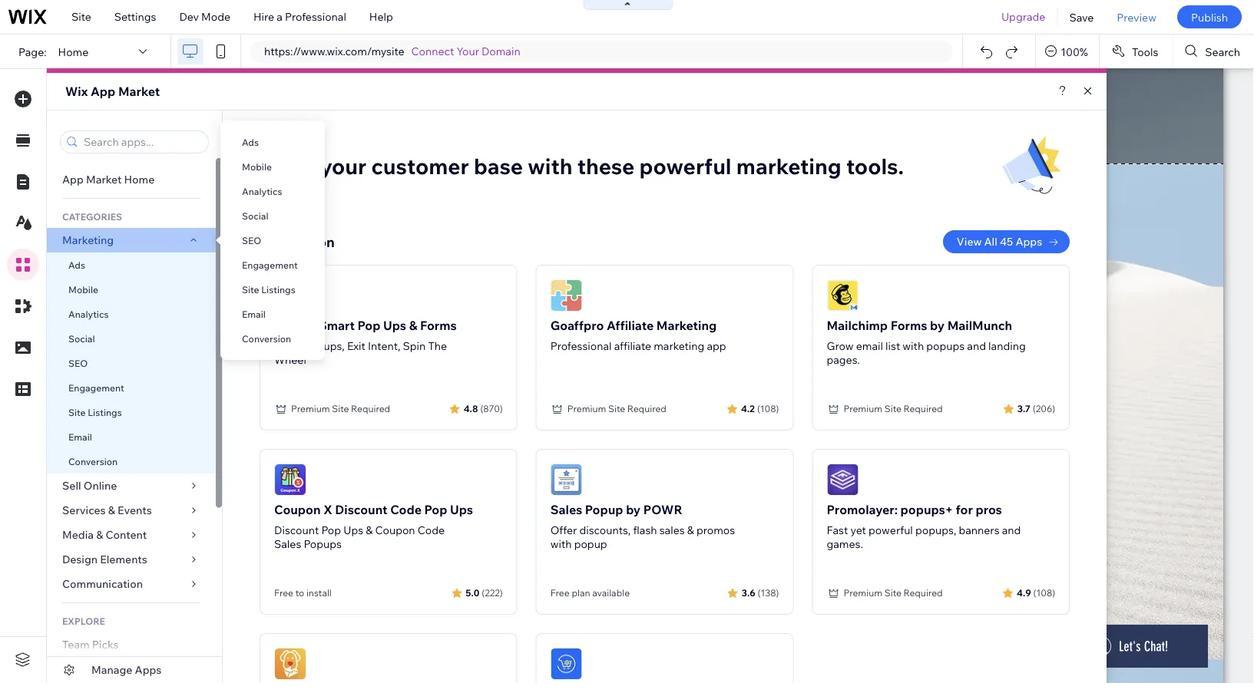 Task type: vqa. For each thing, say whether or not it's contained in the screenshot.


Task type: describe. For each thing, give the bounding box(es) containing it.
tools button
[[1100, 35, 1172, 68]]

seo for the leftmost analytics link
[[68, 358, 88, 369]]

marketing inside goaffpro affiliate marketing professional affiliate marketing app
[[654, 339, 705, 353]]

conversion for the leftmost analytics link's seo link
[[68, 456, 118, 467]]

0 vertical spatial conversion
[[260, 233, 335, 250]]

search button
[[1173, 35, 1254, 68]]

the
[[428, 339, 447, 353]]

sales inside coupon x discount code pop ups discount pop ups & coupon code sales popups
[[274, 538, 301, 551]]

promolayer: popups+ for pros fast yet powerful popups, banners and games.
[[827, 502, 1021, 551]]

3.7
[[1018, 403, 1031, 414]]

settings
[[114, 10, 156, 23]]

ups inside poptin: smart pop ups & forms email popups, exit intent, spin the wheel
[[383, 318, 406, 333]]

required for marketing
[[627, 403, 667, 415]]

site down promolayer: popups+ for pros fast yet powerful popups, banners and games.
[[885, 588, 902, 599]]

premium for mailchimp
[[844, 403, 883, 415]]

home inside app market home link
[[124, 173, 155, 186]]

upgrade
[[1002, 10, 1046, 23]]

required for forms
[[351, 403, 390, 415]]

0 vertical spatial market
[[118, 84, 160, 99]]

0 horizontal spatial professional
[[285, 10, 346, 23]]

(138)
[[758, 587, 779, 599]]

these
[[577, 152, 635, 179]]

goaffpro
[[551, 318, 604, 333]]

site left settings
[[71, 10, 91, 23]]

list
[[886, 339, 900, 353]]

app market home
[[62, 173, 155, 186]]

(870)
[[480, 403, 503, 414]]

4.2
[[741, 403, 755, 414]]

4.8
[[464, 403, 478, 414]]

popups+
[[901, 502, 953, 518]]

ads link for the leftmost analytics link
[[47, 253, 216, 277]]

simple push notifications logo image
[[274, 648, 306, 681]]

wix
[[65, 84, 88, 99]]

1 vertical spatial market
[[86, 173, 122, 186]]

smart
[[319, 318, 355, 333]]

seo link for the leftmost analytics link
[[47, 351, 216, 376]]

banners
[[959, 524, 1000, 537]]

tools
[[1132, 45, 1159, 58]]

marketing for marketing grow your customer base with these powerful marketing tools.
[[260, 129, 326, 147]]

explore
[[62, 616, 105, 627]]

3.6 (138)
[[742, 587, 779, 599]]

manage
[[91, 664, 132, 677]]

customer
[[371, 152, 469, 179]]

poptin: smart pop ups & forms logo image
[[274, 280, 306, 312]]

premium for goaffpro
[[567, 403, 606, 415]]

install
[[306, 588, 332, 599]]

design elements link
[[47, 548, 216, 572]]

conversion link for the "email" link for engagement link associated with the leftmost analytics link's seo link's site listings link
[[47, 449, 216, 474]]

conversion link for the "email" link for site listings link for engagement link related to rightmost analytics link seo link
[[220, 326, 325, 351]]

mobile for rightmost analytics link
[[242, 161, 272, 172]]

5.0 (222)
[[466, 587, 503, 599]]

your
[[320, 152, 367, 179]]

cart recovery logo image
[[551, 648, 583, 681]]

promos
[[697, 524, 735, 537]]

services
[[62, 504, 106, 517]]

email for engagement link related to rightmost analytics link seo link
[[242, 308, 266, 320]]

connect
[[411, 45, 454, 58]]

engagement for engagement link associated with the leftmost analytics link's seo link
[[68, 382, 124, 394]]

dev mode
[[179, 10, 230, 23]]

marketing link
[[47, 228, 216, 253]]

poptin:
[[274, 318, 316, 333]]

& inside coupon x discount code pop ups discount pop ups & coupon code sales popups
[[366, 524, 373, 537]]

to
[[295, 588, 304, 599]]

0 horizontal spatial coupon
[[274, 502, 321, 518]]

team picks
[[62, 638, 119, 652]]

discounts,
[[579, 524, 631, 537]]

engagement link for the leftmost analytics link's seo link
[[47, 376, 216, 400]]

1 vertical spatial ups
[[450, 502, 473, 518]]

0 horizontal spatial social
[[68, 333, 95, 344]]

fast
[[827, 524, 848, 537]]

(206)
[[1033, 403, 1055, 414]]

email for engagement link associated with the leftmost analytics link's seo link
[[68, 431, 92, 443]]

landing
[[989, 339, 1026, 353]]

sell
[[62, 479, 81, 493]]

dev
[[179, 10, 199, 23]]

ads link for rightmost analytics link
[[220, 130, 325, 154]]

app
[[707, 339, 726, 353]]

engagement link for rightmost analytics link seo link
[[220, 253, 325, 277]]

4.9 (108)
[[1017, 587, 1055, 599]]

premium site required for forms
[[844, 403, 943, 415]]

coupon x discount code pop ups logo image
[[274, 464, 306, 496]]

goaffpro affiliate marketing professional affiliate marketing app
[[551, 318, 726, 353]]

sell online link
[[47, 474, 216, 498]]

categories
[[62, 211, 122, 222]]

content
[[106, 528, 147, 542]]

marketing inside marketing grow your customer base with these powerful marketing tools.
[[736, 152, 842, 179]]

5.0
[[466, 587, 480, 599]]

view all 45 apps
[[957, 235, 1042, 248]]

a
[[277, 10, 283, 23]]

available
[[592, 588, 630, 599]]

marketing grow your customer base with these powerful marketing tools.
[[260, 129, 904, 179]]

popups
[[304, 538, 342, 551]]

wix app market
[[65, 84, 160, 99]]

publish button
[[1177, 5, 1242, 28]]

app market home link
[[47, 167, 216, 192]]

2 vertical spatial ups
[[344, 524, 363, 537]]

sales inside sales popup by powr offer discounts, flash sales & promos with popup
[[551, 502, 582, 518]]

email link for engagement link associated with the leftmost analytics link's seo link's site listings link
[[47, 425, 216, 449]]

hire a professional
[[254, 10, 346, 23]]

email link for site listings link for engagement link related to rightmost analytics link seo link
[[220, 302, 325, 326]]

100% button
[[1036, 35, 1099, 68]]

goaffpro affiliate marketing logo image
[[551, 280, 583, 312]]

grow inside marketing grow your customer base with these powerful marketing tools.
[[260, 152, 315, 179]]

4.2 (108)
[[741, 403, 779, 414]]

pop inside poptin: smart pop ups & forms email popups, exit intent, spin the wheel
[[358, 318, 381, 333]]

all
[[984, 235, 998, 248]]

popups,
[[304, 339, 345, 353]]

popup
[[585, 502, 623, 518]]

(108) for promolayer: popups+ for pros
[[1034, 587, 1055, 599]]

mobile link for rightmost analytics link
[[220, 154, 325, 179]]

with inside mailchimp forms by mailmunch grow email list with popups and landing pages.
[[903, 339, 924, 353]]

design elements
[[62, 553, 147, 566]]

x
[[323, 502, 332, 518]]

email inside poptin: smart pop ups & forms email popups, exit intent, spin the wheel
[[274, 339, 302, 353]]

required for yet
[[904, 588, 943, 599]]

mailchimp forms by mailmunch logo image
[[827, 280, 859, 312]]

free for sales popup by powr
[[551, 588, 570, 599]]

save button
[[1058, 0, 1106, 34]]

base
[[474, 152, 523, 179]]

https://www.wix.com/mysite connect your domain
[[264, 45, 521, 58]]

communication
[[62, 578, 145, 591]]

spin
[[403, 339, 426, 353]]

media & content
[[62, 528, 147, 542]]

popup
[[574, 538, 607, 551]]

social link for rightmost analytics link seo link
[[220, 204, 325, 228]]

premium site required for popups+
[[844, 588, 943, 599]]

social link for the leftmost analytics link's seo link
[[47, 326, 216, 351]]

manage apps
[[91, 664, 162, 677]]

2 horizontal spatial pop
[[424, 502, 447, 518]]

mode
[[201, 10, 230, 23]]

analytics for the leftmost analytics link
[[68, 308, 109, 320]]

powerful inside marketing grow your customer base with these powerful marketing tools.
[[640, 152, 732, 179]]

yet
[[851, 524, 866, 537]]



Task type: locate. For each thing, give the bounding box(es) containing it.
email link up wheel
[[220, 302, 325, 326]]

0 horizontal spatial site listings
[[68, 407, 122, 418]]

mobile for the leftmost analytics link
[[68, 284, 98, 295]]

discount up popups
[[274, 524, 319, 537]]

conversion up sell online
[[68, 456, 118, 467]]

seo link
[[220, 228, 325, 253], [47, 351, 216, 376]]

1 horizontal spatial pop
[[358, 318, 381, 333]]

1 vertical spatial site listings
[[68, 407, 122, 418]]

1 horizontal spatial analytics
[[242, 185, 282, 197]]

search
[[1205, 45, 1240, 58]]

(108)
[[757, 403, 779, 414], [1034, 587, 1055, 599]]

1 vertical spatial social link
[[47, 326, 216, 351]]

0 vertical spatial apps
[[1016, 235, 1042, 248]]

0 vertical spatial mobile link
[[220, 154, 325, 179]]

0 horizontal spatial grow
[[260, 152, 315, 179]]

grow inside mailchimp forms by mailmunch grow email list with popups and landing pages.
[[827, 339, 854, 353]]

premium site required down affiliate
[[567, 403, 667, 415]]

sales
[[551, 502, 582, 518], [274, 538, 301, 551]]

1 horizontal spatial app
[[91, 84, 115, 99]]

0 horizontal spatial and
[[967, 339, 986, 353]]

site up sell
[[68, 407, 86, 418]]

services & events
[[62, 504, 152, 517]]

seo link for rightmost analytics link
[[220, 228, 325, 253]]

sales
[[660, 524, 685, 537]]

1 horizontal spatial email
[[242, 308, 266, 320]]

market up 'search apps...' field
[[118, 84, 160, 99]]

3.6
[[742, 587, 755, 599]]

site listings link for engagement link associated with the leftmost analytics link's seo link
[[47, 400, 216, 425]]

with
[[528, 152, 573, 179], [903, 339, 924, 353], [551, 538, 572, 551]]

0 vertical spatial marketing
[[736, 152, 842, 179]]

1 vertical spatial professional
[[551, 339, 612, 353]]

1 horizontal spatial social link
[[220, 204, 325, 228]]

4.9
[[1017, 587, 1031, 599]]

mailchimp
[[827, 318, 888, 333]]

2 vertical spatial conversion
[[68, 456, 118, 467]]

code
[[390, 502, 422, 518], [418, 524, 445, 537]]

publish
[[1191, 10, 1228, 24]]

affiliate
[[607, 318, 654, 333]]

0 horizontal spatial app
[[62, 173, 84, 186]]

help
[[369, 10, 393, 23]]

email up sell
[[68, 431, 92, 443]]

0 horizontal spatial site listings link
[[47, 400, 216, 425]]

premium for poptin:
[[291, 403, 330, 415]]

0 horizontal spatial email link
[[47, 425, 216, 449]]

professional right a
[[285, 10, 346, 23]]

forms up the
[[420, 318, 457, 333]]

grow left your
[[260, 152, 315, 179]]

app right wix
[[91, 84, 115, 99]]

1 horizontal spatial site listings link
[[220, 277, 325, 302]]

&
[[409, 318, 417, 333], [108, 504, 115, 517], [366, 524, 373, 537], [687, 524, 694, 537], [96, 528, 103, 542]]

premium down pages.
[[844, 403, 883, 415]]

pros
[[976, 502, 1002, 518]]

by inside mailchimp forms by mailmunch grow email list with popups and landing pages.
[[930, 318, 945, 333]]

forms up "list"
[[891, 318, 927, 333]]

0 vertical spatial site listings
[[242, 284, 296, 295]]

forms inside poptin: smart pop ups & forms email popups, exit intent, spin the wheel
[[420, 318, 457, 333]]

sales popup by powr logo image
[[551, 464, 583, 496]]

communication link
[[47, 572, 216, 597]]

0 vertical spatial ups
[[383, 318, 406, 333]]

premium site required down games.
[[844, 588, 943, 599]]

design
[[62, 553, 98, 566]]

0 vertical spatial (108)
[[757, 403, 779, 414]]

marketing for marketing
[[62, 234, 114, 247]]

1 vertical spatial ads link
[[47, 253, 216, 277]]

free left plan
[[551, 588, 570, 599]]

marketing inside the marketing link
[[62, 234, 114, 247]]

flash
[[633, 524, 657, 537]]

0 vertical spatial home
[[58, 45, 89, 58]]

home up wix
[[58, 45, 89, 58]]

1 horizontal spatial powerful
[[869, 524, 913, 537]]

site listings
[[242, 284, 296, 295], [68, 407, 122, 418]]

0 vertical spatial ads link
[[220, 130, 325, 154]]

1 horizontal spatial social
[[242, 210, 269, 222]]

& inside poptin: smart pop ups & forms email popups, exit intent, spin the wheel
[[409, 318, 417, 333]]

1 vertical spatial with
[[903, 339, 924, 353]]

premium site required for affiliate
[[567, 403, 667, 415]]

premium down wheel
[[291, 403, 330, 415]]

0 horizontal spatial engagement
[[68, 382, 124, 394]]

site listings for site listings link for engagement link related to rightmost analytics link seo link
[[242, 284, 296, 295]]

home down 'search apps...' field
[[124, 173, 155, 186]]

coupon
[[274, 502, 321, 518], [375, 524, 415, 537]]

site listings link up poptin:
[[220, 277, 325, 302]]

1 horizontal spatial professional
[[551, 339, 612, 353]]

0 horizontal spatial (108)
[[757, 403, 779, 414]]

discount right x
[[335, 502, 388, 518]]

site left poptin: smart pop ups & forms logo
[[242, 284, 259, 295]]

seo for rightmost analytics link
[[242, 235, 261, 246]]

1 vertical spatial code
[[418, 524, 445, 537]]

elements
[[100, 553, 147, 566]]

with inside sales popup by powr offer discounts, flash sales & promos with popup
[[551, 538, 572, 551]]

1 horizontal spatial apps
[[1016, 235, 1042, 248]]

0 vertical spatial code
[[390, 502, 422, 518]]

site listings for engagement link associated with the leftmost analytics link's seo link's site listings link
[[68, 407, 122, 418]]

media & content link
[[47, 523, 216, 548]]

hire
[[254, 10, 274, 23]]

powerful inside promolayer: popups+ for pros fast yet powerful popups, banners and games.
[[869, 524, 913, 537]]

mobile link
[[220, 154, 325, 179], [47, 277, 216, 302]]

ads link
[[220, 130, 325, 154], [47, 253, 216, 277]]

free left to
[[274, 588, 293, 599]]

sales left popups
[[274, 538, 301, 551]]

mobile link for the leftmost analytics link
[[47, 277, 216, 302]]

Search apps... field
[[79, 131, 204, 153]]

email
[[242, 308, 266, 320], [274, 339, 302, 353], [68, 431, 92, 443]]

0 horizontal spatial mobile
[[68, 284, 98, 295]]

for
[[956, 502, 973, 518]]

conversion up wheel
[[242, 333, 291, 344]]

marketing inside marketing grow your customer base with these powerful marketing tools.
[[260, 129, 326, 147]]

0 vertical spatial analytics link
[[220, 179, 325, 204]]

2 vertical spatial marketing
[[657, 318, 717, 333]]

preview
[[1117, 10, 1157, 24]]

listings up online
[[88, 407, 122, 418]]

premium site required
[[291, 403, 390, 415], [567, 403, 667, 415], [844, 403, 943, 415], [844, 588, 943, 599]]

mobile
[[242, 161, 272, 172], [68, 284, 98, 295]]

required down intent,
[[351, 403, 390, 415]]

1 vertical spatial grow
[[827, 339, 854, 353]]

free
[[274, 588, 293, 599], [551, 588, 570, 599]]

1 horizontal spatial mobile
[[242, 161, 272, 172]]

0 horizontal spatial marketing
[[62, 234, 114, 247]]

0 vertical spatial email link
[[220, 302, 325, 326]]

grow up pages.
[[827, 339, 854, 353]]

0 horizontal spatial conversion link
[[47, 449, 216, 474]]

1 horizontal spatial forms
[[891, 318, 927, 333]]

1 vertical spatial email link
[[47, 425, 216, 449]]

site listings link up "sell online" link
[[47, 400, 216, 425]]

1 vertical spatial seo link
[[47, 351, 216, 376]]

0 vertical spatial mobile
[[242, 161, 272, 172]]

site listings up poptin:
[[242, 284, 296, 295]]

1 horizontal spatial seo
[[242, 235, 261, 246]]

0 horizontal spatial listings
[[88, 407, 122, 418]]

0 horizontal spatial free
[[274, 588, 293, 599]]

promolayer: popups+ for pros logo image
[[827, 464, 859, 496]]

exit
[[347, 339, 366, 353]]

1 vertical spatial discount
[[274, 524, 319, 537]]

premium up sales popup by powr logo
[[567, 403, 606, 415]]

1 vertical spatial engagement
[[68, 382, 124, 394]]

1 horizontal spatial grow
[[827, 339, 854, 353]]

by up popups in the right of the page
[[930, 318, 945, 333]]

1 horizontal spatial email link
[[220, 302, 325, 326]]

by for forms
[[930, 318, 945, 333]]

2 forms from the left
[[891, 318, 927, 333]]

and inside promolayer: popups+ for pros fast yet powerful popups, banners and games.
[[1002, 524, 1021, 537]]

preview button
[[1106, 0, 1168, 34]]

0 vertical spatial sales
[[551, 502, 582, 518]]

poptin: smart pop ups & forms email popups, exit intent, spin the wheel
[[274, 318, 457, 367]]

1 horizontal spatial sales
[[551, 502, 582, 518]]

0 horizontal spatial discount
[[274, 524, 319, 537]]

2 vertical spatial email
[[68, 431, 92, 443]]

premium for promolayer:
[[844, 588, 883, 599]]

with right "list"
[[903, 339, 924, 353]]

by inside sales popup by powr offer discounts, flash sales & promos with popup
[[626, 502, 641, 518]]

premium site required down exit
[[291, 403, 390, 415]]

apps right "45"
[[1016, 235, 1042, 248]]

analytics for rightmost analytics link
[[242, 185, 282, 197]]

mailchimp forms by mailmunch grow email list with popups and landing pages.
[[827, 318, 1026, 367]]

1 vertical spatial ads
[[68, 259, 85, 271]]

email up wheel
[[274, 339, 302, 353]]

by
[[930, 318, 945, 333], [626, 502, 641, 518]]

pages.
[[827, 353, 860, 367]]

0 vertical spatial by
[[930, 318, 945, 333]]

45
[[1000, 235, 1013, 248]]

1 vertical spatial and
[[1002, 524, 1021, 537]]

required for email
[[904, 403, 943, 415]]

conversion for rightmost analytics link seo link
[[242, 333, 291, 344]]

view all 45 apps link
[[943, 230, 1070, 253]]

1 vertical spatial marketing
[[654, 339, 705, 353]]

pop
[[358, 318, 381, 333], [424, 502, 447, 518], [321, 524, 341, 537]]

1 vertical spatial conversion
[[242, 333, 291, 344]]

required down affiliate
[[627, 403, 667, 415]]

domain
[[482, 45, 521, 58]]

1 horizontal spatial mobile link
[[220, 154, 325, 179]]

1 horizontal spatial ads
[[242, 136, 259, 148]]

coupon x discount code pop ups discount pop ups & coupon code sales popups
[[274, 502, 473, 551]]

ads for ads link associated with rightmost analytics link
[[242, 136, 259, 148]]

team
[[62, 638, 90, 652]]

sales popup by powr offer discounts, flash sales & promos with popup
[[551, 502, 735, 551]]

and
[[967, 339, 986, 353], [1002, 524, 1021, 537]]

1 vertical spatial powerful
[[869, 524, 913, 537]]

site listings link for engagement link related to rightmost analytics link seo link
[[220, 277, 325, 302]]

required down popups in the right of the page
[[904, 403, 943, 415]]

0 horizontal spatial ads link
[[47, 253, 216, 277]]

site down affiliate
[[608, 403, 625, 415]]

conversion link up wheel
[[220, 326, 325, 351]]

(108) right 4.2 on the bottom
[[757, 403, 779, 414]]

0 horizontal spatial marketing
[[654, 339, 705, 353]]

listings for the leftmost analytics link's seo link
[[88, 407, 122, 418]]

by for popup
[[626, 502, 641, 518]]

offer
[[551, 524, 577, 537]]

engagement for engagement link related to rightmost analytics link seo link
[[242, 259, 298, 271]]

social link
[[220, 204, 325, 228], [47, 326, 216, 351]]

email link up "sell online" link
[[47, 425, 216, 449]]

market
[[118, 84, 160, 99], [86, 173, 122, 186]]

site listings up online
[[68, 407, 122, 418]]

sell online
[[62, 479, 117, 493]]

1 free from the left
[[274, 588, 293, 599]]

conversion link
[[220, 326, 325, 351], [47, 449, 216, 474]]

analytics
[[242, 185, 282, 197], [68, 308, 109, 320]]

marketing up app
[[657, 318, 717, 333]]

1 vertical spatial pop
[[424, 502, 447, 518]]

app inside app market home link
[[62, 173, 84, 186]]

popups
[[927, 339, 965, 353]]

2 horizontal spatial email
[[274, 339, 302, 353]]

0 horizontal spatial apps
[[135, 664, 162, 677]]

media
[[62, 528, 94, 542]]

1 forms from the left
[[420, 318, 457, 333]]

1 horizontal spatial by
[[930, 318, 945, 333]]

1 vertical spatial coupon
[[375, 524, 415, 537]]

marketing up your
[[260, 129, 326, 147]]

ads for the leftmost analytics link's ads link
[[68, 259, 85, 271]]

online
[[84, 479, 117, 493]]

1 vertical spatial engagement link
[[47, 376, 216, 400]]

1 vertical spatial app
[[62, 173, 84, 186]]

listings for rightmost analytics link seo link
[[261, 284, 296, 295]]

0 horizontal spatial home
[[58, 45, 89, 58]]

apps
[[1016, 235, 1042, 248], [135, 664, 162, 677]]

professional
[[285, 10, 346, 23], [551, 339, 612, 353]]

0 vertical spatial seo
[[242, 235, 261, 246]]

and down mailmunch
[[967, 339, 986, 353]]

& inside sales popup by powr offer discounts, flash sales & promos with popup
[[687, 524, 694, 537]]

professional inside goaffpro affiliate marketing professional affiliate marketing app
[[551, 339, 612, 353]]

sales up offer
[[551, 502, 582, 518]]

listings up poptin:
[[261, 284, 296, 295]]

with inside marketing grow your customer base with these powerful marketing tools.
[[528, 152, 573, 179]]

conversion link up online
[[47, 449, 216, 474]]

and inside mailchimp forms by mailmunch grow email list with popups and landing pages.
[[967, 339, 986, 353]]

forms inside mailchimp forms by mailmunch grow email list with popups and landing pages.
[[891, 318, 927, 333]]

0 horizontal spatial by
[[626, 502, 641, 518]]

1 vertical spatial analytics link
[[47, 302, 216, 326]]

site down "list"
[[885, 403, 902, 415]]

2 vertical spatial pop
[[321, 524, 341, 537]]

0 vertical spatial social
[[242, 210, 269, 222]]

events
[[118, 504, 152, 517]]

app up categories
[[62, 173, 84, 186]]

and down pros
[[1002, 524, 1021, 537]]

site down exit
[[332, 403, 349, 415]]

0 vertical spatial listings
[[261, 284, 296, 295]]

marketing inside goaffpro affiliate marketing professional affiliate marketing app
[[657, 318, 717, 333]]

conversion up poptin: smart pop ups & forms logo
[[260, 233, 335, 250]]

powerful
[[640, 152, 732, 179], [869, 524, 913, 537]]

apps down team picks link
[[135, 664, 162, 677]]

with down offer
[[551, 538, 572, 551]]

analytics link
[[220, 179, 325, 204], [47, 302, 216, 326]]

1 horizontal spatial discount
[[335, 502, 388, 518]]

required down popups,
[[904, 588, 943, 599]]

0 horizontal spatial analytics link
[[47, 302, 216, 326]]

wheel
[[274, 353, 306, 367]]

by up flash
[[626, 502, 641, 518]]

https://www.wix.com/mysite
[[264, 45, 404, 58]]

1 horizontal spatial marketing
[[736, 152, 842, 179]]

0 horizontal spatial seo
[[68, 358, 88, 369]]

2 free from the left
[[551, 588, 570, 599]]

marketing down categories
[[62, 234, 114, 247]]

1 horizontal spatial site listings
[[242, 284, 296, 295]]

premium site required down "list"
[[844, 403, 943, 415]]

premium down games.
[[844, 588, 883, 599]]

1 horizontal spatial and
[[1002, 524, 1021, 537]]

market up categories
[[86, 173, 122, 186]]

and for pros
[[1002, 524, 1021, 537]]

4.8 (870)
[[464, 403, 503, 414]]

apps inside button
[[135, 664, 162, 677]]

(108) right 4.9
[[1034, 587, 1055, 599]]

promolayer:
[[827, 502, 898, 518]]

mailmunch
[[948, 318, 1013, 333]]

1 horizontal spatial engagement
[[242, 259, 298, 271]]

plan
[[572, 588, 590, 599]]

(108) for goaffpro affiliate marketing
[[757, 403, 779, 414]]

marketing
[[736, 152, 842, 179], [654, 339, 705, 353]]

(222)
[[482, 587, 503, 599]]

intent,
[[368, 339, 400, 353]]

email left poptin: smart pop ups & forms logo
[[242, 308, 266, 320]]

team picks link
[[47, 633, 216, 657]]

free for coupon x discount code pop ups
[[274, 588, 293, 599]]

email
[[856, 339, 883, 353]]

picks
[[92, 638, 119, 652]]

premium site required for smart
[[291, 403, 390, 415]]

with right base
[[528, 152, 573, 179]]

and for mailmunch
[[967, 339, 986, 353]]

0 vertical spatial coupon
[[274, 502, 321, 518]]

1 horizontal spatial listings
[[261, 284, 296, 295]]

1 horizontal spatial ups
[[383, 318, 406, 333]]

1 horizontal spatial analytics link
[[220, 179, 325, 204]]

professional down goaffpro
[[551, 339, 612, 353]]

0 horizontal spatial powerful
[[640, 152, 732, 179]]

0 horizontal spatial mobile link
[[47, 277, 216, 302]]

1 horizontal spatial conversion link
[[220, 326, 325, 351]]

save
[[1070, 10, 1094, 24]]



